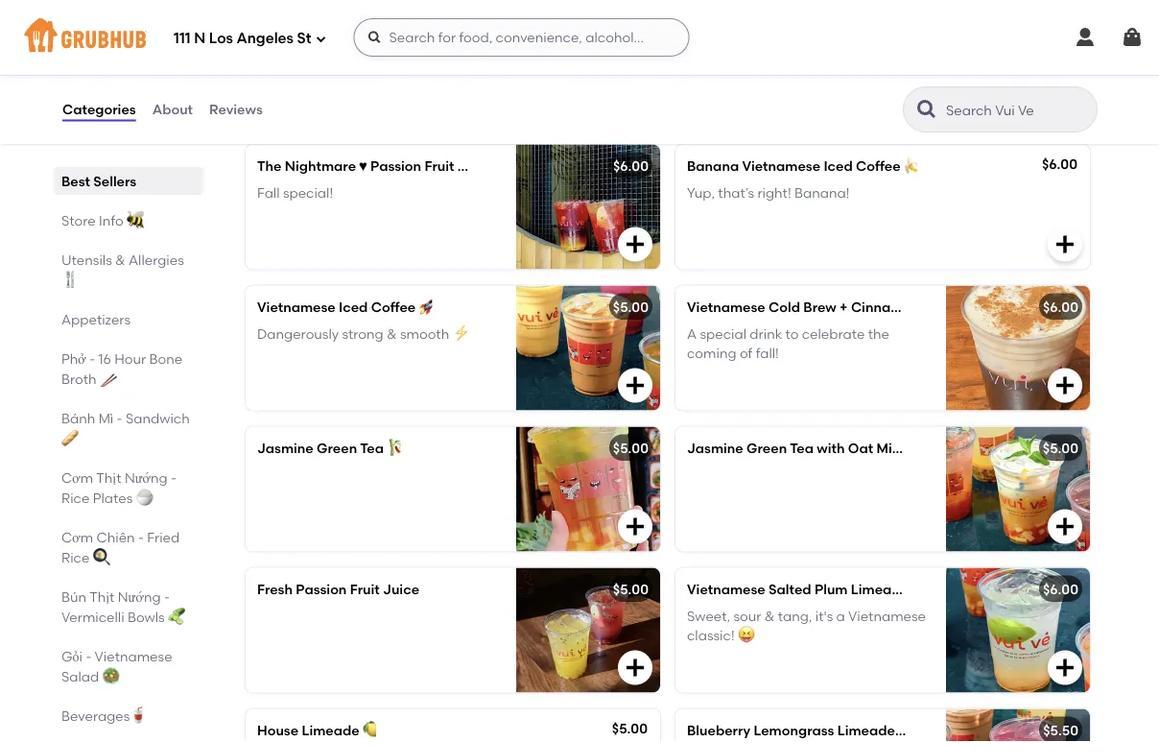 Task type: locate. For each thing, give the bounding box(es) containing it.
sour
[[734, 608, 762, 624]]

0 horizontal spatial passion
[[296, 581, 347, 597]]

1 horizontal spatial green
[[747, 440, 787, 456]]

cinnamon
[[851, 299, 920, 315]]

1 vertical spatial cơm
[[61, 529, 93, 545]]

cabbage,
[[324, 0, 388, 2]]

0 vertical spatial iced
[[824, 157, 853, 174]]

cơm down "🥖"
[[61, 469, 93, 486]]

utensils & allergies 🍴
[[61, 252, 184, 288]]

1 horizontal spatial beverages🥤
[[242, 99, 369, 124]]

♥
[[359, 157, 367, 174]]

-
[[89, 350, 95, 367], [117, 410, 122, 426], [171, 469, 177, 486], [138, 529, 144, 545], [164, 589, 170, 605], [86, 648, 92, 664]]

& right 'sour'
[[765, 608, 775, 624]]

cơm chiên - fried rice 🍳
[[61, 529, 180, 565]]

jasmine green tea with oat milk 🎋✨ image
[[947, 427, 1091, 552]]

passion right fresh
[[296, 581, 347, 597]]

vietnamese down the 🏖
[[849, 608, 926, 624]]

coffee left "🚀"
[[371, 299, 416, 315]]

fruit left hibiscus
[[425, 157, 455, 174]]

fresh
[[257, 581, 293, 597]]

gỏi - vietnamese salad 🥗 tab
[[61, 646, 196, 686]]

- left "fried"
[[138, 529, 144, 545]]

it's
[[816, 608, 834, 624]]

0 horizontal spatial cold
[[769, 299, 801, 315]]

tea left 🎋
[[360, 440, 384, 456]]

rice inside cơm thịt nướng - rice plates 🍚
[[61, 490, 90, 506]]

shredded cabbage, lettuce, carrot, daikon, cucumber, cilantro, onions, peanuts & house dressing. button
[[246, 0, 661, 60]]

foam
[[1004, 299, 1042, 315]]

bánh mì - sandwich 🥖 tab
[[61, 408, 196, 448]]

- inside gỏi - vietnamese salad 🥗
[[86, 648, 92, 664]]

tang,
[[778, 608, 813, 624]]

thịt inside bún thịt nướng - vermicelli bowls 🥒
[[89, 589, 115, 605]]

vermicelli
[[61, 609, 124, 625]]

salted right cinnamon
[[924, 299, 966, 315]]

cơm inside cơm thịt nướng - rice plates 🍚
[[61, 469, 93, 486]]

1 vertical spatial thịt
[[89, 589, 115, 605]]

thịt inside cơm thịt nướng - rice plates 🍚
[[96, 469, 121, 486]]

smooth
[[400, 326, 449, 342]]

milk
[[877, 440, 904, 456]]

2 tea from the left
[[790, 440, 814, 456]]

bánh
[[61, 410, 95, 426]]

& right strong
[[387, 326, 397, 342]]

1 jasmine from the left
[[257, 440, 314, 456]]

bowls
[[128, 609, 165, 625]]

nướng up 🍚
[[125, 469, 168, 486]]

vietnamese salted plum limeade 🏖
[[687, 581, 926, 597]]

best
[[61, 173, 90, 189]]

jasmine green tea 🎋 image
[[517, 427, 661, 552]]

tea left "with"
[[790, 440, 814, 456]]

🍚
[[136, 490, 149, 506]]

cilantro,
[[330, 5, 383, 22]]

jasmine for jasmine green tea with oat milk 🎋✨
[[687, 440, 744, 456]]

shredded
[[257, 0, 321, 2]]

iced up dangerously strong & smooth ⚡️
[[339, 299, 368, 315]]

1 vertical spatial fruit
[[350, 581, 380, 597]]

0 vertical spatial nướng
[[125, 469, 168, 486]]

$6.00
[[1043, 156, 1078, 172], [613, 157, 649, 174], [1043, 299, 1079, 315], [1043, 581, 1079, 597]]

fresh passion fruit juice
[[257, 581, 420, 597]]

coming
[[687, 345, 737, 362]]

fall
[[257, 185, 280, 201]]

vietnamese salted plum limeade 🏖 image
[[947, 568, 1091, 693]]

limeade left '💙'
[[838, 722, 896, 738]]

0 horizontal spatial tea
[[360, 440, 384, 456]]

banana vietnamese iced coffee 🍌
[[687, 157, 918, 174]]

iced
[[824, 157, 853, 174], [339, 299, 368, 315]]

phở
[[61, 350, 86, 367]]

coffee left "🍌"
[[856, 157, 901, 174]]

- up 🥒
[[164, 589, 170, 605]]

thịt for bún
[[89, 589, 115, 605]]

limeade
[[851, 581, 909, 597], [302, 722, 360, 738], [838, 722, 896, 738]]

vietnamese iced coffee 🚀
[[257, 299, 433, 315]]

- left 16
[[89, 350, 95, 367]]

brew
[[804, 299, 837, 315]]

coffee
[[856, 157, 901, 174], [371, 299, 416, 315]]

appetizers tab
[[61, 309, 196, 329]]

1 cơm from the top
[[61, 469, 93, 486]]

green
[[317, 440, 357, 456], [747, 440, 787, 456]]

1 horizontal spatial jasmine
[[687, 440, 744, 456]]

1 horizontal spatial tea
[[790, 440, 814, 456]]

peanuts
[[436, 5, 490, 22]]

0 vertical spatial salted
[[924, 299, 966, 315]]

1 vertical spatial beverages🥤
[[61, 708, 143, 724]]

daikon,
[[490, 0, 538, 2]]

rice for cơm thịt nướng - rice plates 🍚
[[61, 490, 90, 506]]

nướng inside bún thịt nướng - vermicelli bowls 🥒
[[118, 589, 161, 605]]

rice for cơm chiên - fried rice 🍳
[[61, 549, 90, 565]]

fruit left juice
[[350, 581, 380, 597]]

vietnamese
[[743, 157, 821, 174], [257, 299, 336, 315], [687, 299, 766, 315], [687, 581, 766, 597], [849, 608, 926, 624], [95, 648, 172, 664]]

1 horizontal spatial fruit
[[425, 157, 455, 174]]

nướng inside cơm thịt nướng - rice plates 🍚
[[125, 469, 168, 486]]

& down daikon,
[[493, 5, 503, 22]]

rice inside cơm chiên - fried rice 🍳
[[61, 549, 90, 565]]

oat
[[849, 440, 874, 456]]

cơm for cơm thịt nướng - rice plates 🍚
[[61, 469, 93, 486]]

thịt
[[96, 469, 121, 486], [89, 589, 115, 605]]

limeade left the 🏖
[[851, 581, 909, 597]]

- right gỏi
[[86, 648, 92, 664]]

rice left "🍳"
[[61, 549, 90, 565]]

mì
[[99, 410, 114, 426]]

hibiscus
[[458, 157, 514, 174]]

- up "fried"
[[171, 469, 177, 486]]

0 vertical spatial passion
[[371, 157, 422, 174]]

yup,
[[687, 185, 715, 201]]

beverages🥤 down 🥗
[[61, 708, 143, 724]]

0 vertical spatial cơm
[[61, 469, 93, 486]]

nướng up bowls
[[118, 589, 161, 605]]

& inside utensils & allergies 🍴
[[115, 252, 125, 268]]

1 vertical spatial rice
[[61, 549, 90, 565]]

passion
[[371, 157, 422, 174], [296, 581, 347, 597]]

onions,
[[387, 5, 433, 22]]

categories
[[62, 101, 136, 117]]

green for with
[[747, 440, 787, 456]]

༘
[[1066, 299, 1066, 315]]

cold up to
[[769, 299, 801, 315]]

jasmine
[[257, 440, 314, 456], [687, 440, 744, 456]]

phở - 16 hour bone broth 🥢 tab
[[61, 349, 196, 389]]

tea for with
[[790, 440, 814, 456]]

svg image
[[624, 24, 647, 47], [367, 30, 383, 45], [1054, 233, 1077, 256], [624, 374, 647, 397], [1054, 515, 1077, 538], [1054, 656, 1077, 679]]

$5.00 for the jasmine green tea with oat milk 🎋✨ image
[[1043, 440, 1079, 456]]

& right utensils
[[115, 252, 125, 268]]

0 horizontal spatial green
[[317, 440, 357, 456]]

broth
[[61, 371, 97, 387]]

0 vertical spatial rice
[[61, 490, 90, 506]]

1 green from the left
[[317, 440, 357, 456]]

jasmine green tea with oat milk 🎋✨
[[687, 440, 934, 456]]

search icon image
[[916, 98, 939, 121]]

vietnamese up special
[[687, 299, 766, 315]]

fall!
[[756, 345, 779, 362]]

🥢
[[100, 371, 113, 387]]

1 vertical spatial salted
[[769, 581, 812, 597]]

bone
[[149, 350, 182, 367]]

cucumber,
[[257, 5, 327, 22]]

best sellers
[[61, 173, 136, 189]]

0 horizontal spatial beverages🥤
[[61, 708, 143, 724]]

bánh mì - sandwich 🥖
[[61, 410, 190, 446]]

vietnamese up right!
[[743, 157, 821, 174]]

1 horizontal spatial cold
[[970, 299, 1001, 315]]

111 n los angeles st
[[174, 30, 312, 47]]

a special drink to celebrate the coming of fall!
[[687, 326, 890, 362]]

$5.00 for jasmine green tea 🎋 image
[[613, 440, 649, 456]]

thịt up vermicelli
[[89, 589, 115, 605]]

green left "with"
[[747, 440, 787, 456]]

carrot,
[[443, 0, 487, 2]]

1 tea from the left
[[360, 440, 384, 456]]

1 vertical spatial iced
[[339, 299, 368, 315]]

vietnamese up dangerously on the left top
[[257, 299, 336, 315]]

svg image
[[1074, 26, 1097, 49], [1121, 26, 1144, 49], [315, 33, 327, 45], [624, 233, 647, 256], [1054, 374, 1077, 397], [624, 515, 647, 538], [624, 656, 647, 679]]

beverages🥤 inside tab
[[61, 708, 143, 724]]

blueberry
[[687, 722, 751, 738]]

⚡️
[[453, 326, 466, 342]]

1 horizontal spatial coffee
[[856, 157, 901, 174]]

0 horizontal spatial jasmine
[[257, 440, 314, 456]]

- right mì
[[117, 410, 122, 426]]

cơm chiên - fried rice 🍳 tab
[[61, 527, 196, 567]]

gỏi - vietnamese salad 🥗
[[61, 648, 172, 685]]

reviews button
[[208, 75, 264, 144]]

$6.00 for vietnamese cold brew + cinnamon salted cold foam 🍂˚ ༘ ೀ⋆｡˚☕️
[[1043, 299, 1079, 315]]

to
[[786, 326, 799, 342]]

the
[[869, 326, 890, 342]]

1 rice from the top
[[61, 490, 90, 506]]

Search for food, convenience, alcohol... search field
[[354, 18, 690, 57]]

beverages🥤 up the nightmare
[[242, 99, 369, 124]]

thịt up plates
[[96, 469, 121, 486]]

0 horizontal spatial salted
[[769, 581, 812, 597]]

salted up tang,
[[769, 581, 812, 597]]

1 horizontal spatial iced
[[824, 157, 853, 174]]

🥗
[[102, 668, 116, 685]]

vietnamese up 🥗
[[95, 648, 172, 664]]

1 vertical spatial nướng
[[118, 589, 161, 605]]

🍳
[[93, 549, 106, 565]]

jasmine for jasmine green tea 🎋
[[257, 440, 314, 456]]

fruit
[[425, 157, 455, 174], [350, 581, 380, 597]]

😝
[[738, 627, 752, 644]]

1 vertical spatial coffee
[[371, 299, 416, 315]]

cơm up "🍳"
[[61, 529, 93, 545]]

🎋✨
[[907, 440, 934, 456]]

2 green from the left
[[747, 440, 787, 456]]

cold left foam
[[970, 299, 1001, 315]]

0 vertical spatial thịt
[[96, 469, 121, 486]]

reviews
[[209, 101, 263, 117]]

rice left plates
[[61, 490, 90, 506]]

celebrate
[[802, 326, 865, 342]]

iced up banana!
[[824, 157, 853, 174]]

of
[[740, 345, 753, 362]]

green left 🎋
[[317, 440, 357, 456]]

2 jasmine from the left
[[687, 440, 744, 456]]

cơm inside cơm chiên - fried rice 🍳
[[61, 529, 93, 545]]

0 horizontal spatial fruit
[[350, 581, 380, 597]]

house
[[257, 722, 299, 738]]

$6.00 for the nightmare ♥ passion fruit hibiscus *:･ﾟ✧*
[[613, 157, 649, 174]]

2 cơm from the top
[[61, 529, 93, 545]]

special
[[700, 326, 747, 342]]

fall special!
[[257, 185, 333, 201]]

passion right the ♥
[[371, 157, 422, 174]]

2 rice from the top
[[61, 549, 90, 565]]

yup, that's right! banana!
[[687, 185, 850, 201]]

& inside sweet, sour & tang, it's a vietnamese classic! 😝
[[765, 608, 775, 624]]



Task type: describe. For each thing, give the bounding box(es) containing it.
0 vertical spatial beverages🥤
[[242, 99, 369, 124]]

banana!
[[795, 185, 850, 201]]

svg image inside the main navigation "navigation"
[[367, 30, 383, 45]]

juice
[[383, 581, 420, 597]]

vietnamese up sweet,
[[687, 581, 766, 597]]

🎋
[[387, 440, 401, 456]]

nướng for plates
[[125, 469, 168, 486]]

plum
[[815, 581, 848, 597]]

1 horizontal spatial salted
[[924, 299, 966, 315]]

- inside cơm thịt nướng - rice plates 🍚
[[171, 469, 177, 486]]

& inside shredded cabbage, lettuce, carrot, daikon, cucumber, cilantro, onions, peanuts & house dressing.
[[493, 5, 503, 22]]

shredded cabbage, lettuce, carrot, daikon, cucumber, cilantro, onions, peanuts & house dressing.
[[257, 0, 545, 41]]

utensils & allergies 🍴 tab
[[61, 250, 196, 290]]

phở - 16 hour bone broth 🥢
[[61, 350, 182, 387]]

🍌
[[904, 157, 918, 174]]

with
[[817, 440, 845, 456]]

best sellers tab
[[61, 171, 196, 191]]

1 cold from the left
[[769, 299, 801, 315]]

house
[[506, 5, 545, 22]]

0 horizontal spatial coffee
[[371, 299, 416, 315]]

tea for 🎋
[[360, 440, 384, 456]]

111
[[174, 30, 191, 47]]

vietnamese cold brew + cinnamon salted cold foam 🍂˚ ༘ ೀ⋆｡˚☕️ image
[[947, 286, 1091, 410]]

plates
[[93, 490, 133, 506]]

dressing.
[[257, 25, 315, 41]]

- inside phở - 16 hour bone broth 🥢
[[89, 350, 95, 367]]

house limeade 🍋
[[257, 722, 376, 738]]

💙
[[899, 722, 912, 738]]

allergies
[[129, 252, 184, 268]]

gỏi
[[61, 648, 83, 664]]

sweet, sour & tang, it's a vietnamese classic! 😝
[[687, 608, 926, 644]]

chiên
[[96, 529, 135, 545]]

- inside bún thịt nướng - vermicelli bowls 🥒
[[164, 589, 170, 605]]

*:･ﾟ✧*
[[517, 157, 557, 174]]

green for 🎋
[[317, 440, 357, 456]]

blueberry lemongrass limeade 💙 image
[[947, 709, 1091, 742]]

beverages🥤 tab
[[61, 706, 196, 726]]

bún thịt nướng - vermicelli bowls 🥒
[[61, 589, 182, 625]]

vietnamese inside sweet, sour & tang, it's a vietnamese classic! 😝
[[849, 608, 926, 624]]

the nightmare ♥ passion fruit hibiscus *:･ﾟ✧* image
[[517, 144, 661, 269]]

the
[[257, 157, 282, 174]]

fresh passion fruit juice image
[[517, 568, 661, 693]]

sandwich
[[126, 410, 190, 426]]

strong
[[342, 326, 384, 342]]

bún thịt nướng - vermicelli bowls 🥒 tab
[[61, 587, 196, 627]]

hour
[[114, 350, 146, 367]]

thịt for cơm
[[96, 469, 121, 486]]

right!
[[758, 185, 792, 201]]

0 vertical spatial fruit
[[425, 157, 455, 174]]

0 horizontal spatial iced
[[339, 299, 368, 315]]

- inside cơm chiên - fried rice 🍳
[[138, 529, 144, 545]]

about button
[[151, 75, 194, 144]]

cơm thịt nướng - rice plates 🍚 tab
[[61, 468, 196, 508]]

0 vertical spatial coffee
[[856, 157, 901, 174]]

🍴
[[61, 272, 75, 288]]

🚀
[[419, 299, 433, 315]]

🐝
[[127, 212, 140, 228]]

angeles
[[237, 30, 294, 47]]

2 cold from the left
[[970, 299, 1001, 315]]

drink
[[750, 326, 783, 342]]

blueberry lemongrass limeade 💙
[[687, 722, 912, 738]]

$5.00 for vietnamese iced coffee 🚀 "image"
[[613, 299, 649, 315]]

utensils
[[61, 252, 112, 268]]

+
[[840, 299, 848, 315]]

vietnamese cold brew + cinnamon salted cold foam 🍂˚ ༘ ೀ⋆｡˚☕️
[[687, 299, 1118, 315]]

a
[[837, 608, 846, 624]]

vietnamese iced coffee 🚀 image
[[517, 286, 661, 410]]

$6.00 for vietnamese salted plum limeade 🏖
[[1043, 581, 1079, 597]]

categories button
[[61, 75, 137, 144]]

n
[[194, 30, 206, 47]]

dangerously strong & smooth ⚡️
[[257, 326, 466, 342]]

limeade left 🍋
[[302, 722, 360, 738]]

vietnamese inside gỏi - vietnamese salad 🥗
[[95, 648, 172, 664]]

main navigation navigation
[[0, 0, 1160, 75]]

store
[[61, 212, 96, 228]]

salad
[[61, 668, 99, 685]]

lettuce,
[[391, 0, 440, 2]]

Search Vui Ve search field
[[945, 101, 1092, 119]]

🍋
[[363, 722, 376, 738]]

1 vertical spatial passion
[[296, 581, 347, 597]]

store info 🐝
[[61, 212, 140, 228]]

that's
[[718, 185, 755, 201]]

sweet,
[[687, 608, 731, 624]]

1 horizontal spatial passion
[[371, 157, 422, 174]]

classic!
[[687, 627, 735, 644]]

sellers
[[93, 173, 136, 189]]

nightmare
[[285, 157, 356, 174]]

the nightmare ♥ passion fruit hibiscus *:･ﾟ✧*
[[257, 157, 557, 174]]

st
[[297, 30, 312, 47]]

fried
[[147, 529, 180, 545]]

$5.00 for fresh passion fruit juice 'image'
[[613, 581, 649, 597]]

info
[[99, 212, 123, 228]]

lemongrass
[[754, 722, 835, 738]]

bún
[[61, 589, 86, 605]]

🍂˚
[[1045, 299, 1063, 315]]

special!
[[283, 185, 333, 201]]

- inside bánh mì - sandwich 🥖
[[117, 410, 122, 426]]

🥖
[[61, 430, 75, 446]]

cơm for cơm chiên - fried rice 🍳
[[61, 529, 93, 545]]

appetizers
[[61, 311, 131, 327]]

store info 🐝 tab
[[61, 210, 196, 230]]

nướng for bowls
[[118, 589, 161, 605]]



Task type: vqa. For each thing, say whether or not it's contained in the screenshot.
the bottom avocado,
no



